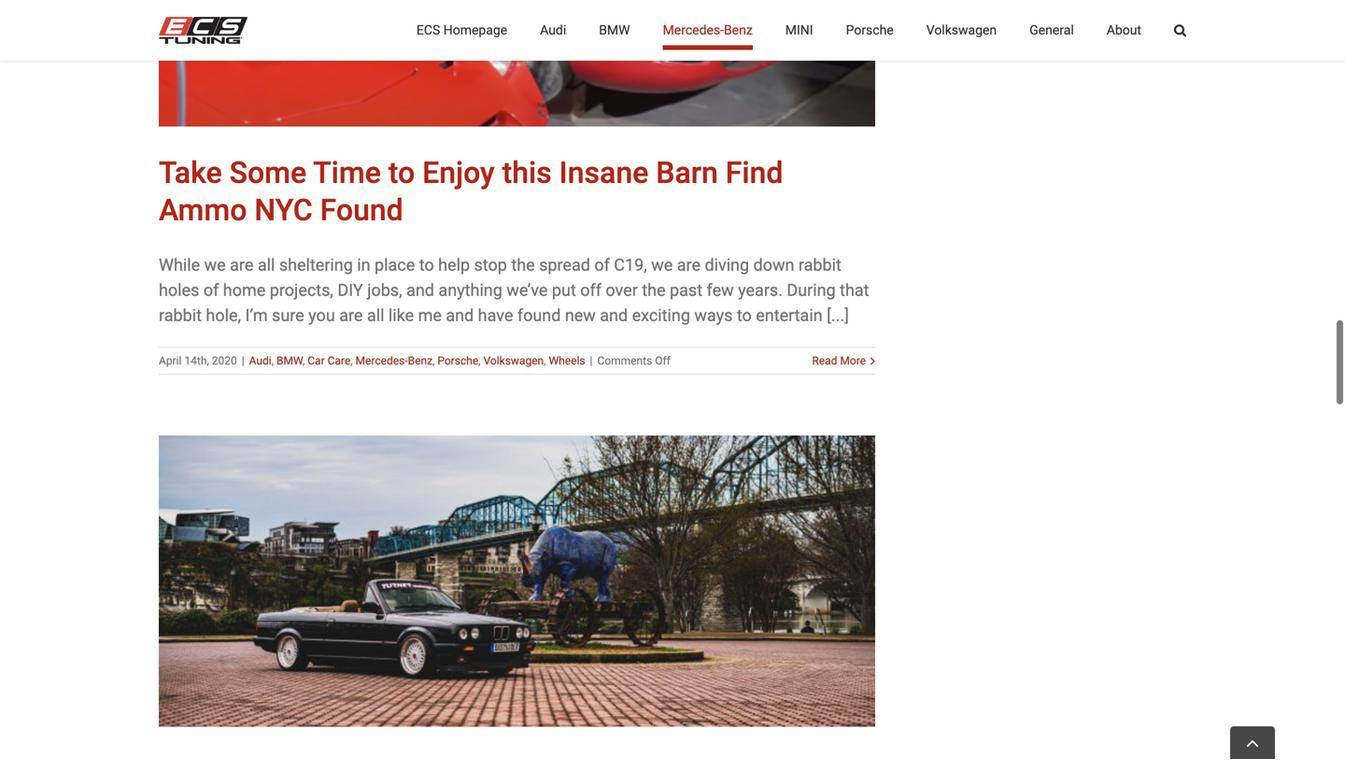 Task type: describe. For each thing, give the bounding box(es) containing it.
ammo
[[159, 193, 247, 228]]

april
[[159, 355, 182, 368]]

take some time to enjoy this insane barn find ammo nyc found link
[[159, 156, 783, 228]]

6 , from the left
[[544, 355, 546, 368]]

1 horizontal spatial are
[[339, 306, 363, 326]]

more
[[840, 355, 866, 368]]

14th,
[[184, 355, 209, 368]]

ecs homepage link
[[417, 0, 508, 61]]

sheltering
[[279, 256, 353, 275]]

holes
[[159, 281, 199, 301]]

off
[[655, 355, 671, 368]]

anything
[[439, 281, 503, 301]]

diy
[[338, 281, 363, 301]]

few
[[707, 281, 734, 301]]

barn
[[656, 156, 718, 191]]

find
[[726, 156, 783, 191]]

exciting
[[632, 306, 691, 326]]

1 | from the left
[[242, 355, 245, 368]]

1 horizontal spatial volkswagen
[[927, 22, 997, 38]]

time
[[313, 156, 381, 191]]

general link
[[1030, 0, 1074, 61]]

ecs tuning logo image
[[159, 17, 248, 44]]

2 | from the left
[[590, 355, 593, 368]]

0 horizontal spatial volkswagen
[[484, 355, 544, 368]]

5 , from the left
[[479, 355, 481, 368]]

home
[[223, 281, 266, 301]]

car care link
[[308, 355, 351, 368]]

4 , from the left
[[433, 355, 435, 368]]

1 horizontal spatial of
[[595, 256, 610, 275]]

insane
[[559, 156, 649, 191]]

take some time to enjoy this insane barn find ammo nyc found image
[[159, 0, 876, 127]]

1 , from the left
[[272, 355, 274, 368]]

you
[[309, 306, 335, 326]]

general
[[1030, 22, 1074, 38]]

0 horizontal spatial the
[[511, 256, 535, 275]]

take
[[159, 156, 222, 191]]

0 vertical spatial all
[[258, 256, 275, 275]]

put
[[552, 281, 576, 301]]

about link
[[1107, 0, 1142, 61]]

april 14th, 2020 | audi , bmw , car care , mercedes-benz , porsche , volkswagen , wheels | comments off
[[159, 355, 671, 368]]

to inside take some time to enjoy this insane barn find ammo nyc found
[[389, 156, 415, 191]]

have
[[478, 306, 513, 326]]

help
[[438, 256, 470, 275]]

read more
[[812, 355, 866, 368]]

1 vertical spatial the
[[642, 281, 666, 301]]

0 horizontal spatial porsche link
[[438, 355, 479, 368]]

2 horizontal spatial to
[[737, 306, 752, 326]]

1 horizontal spatial mercedes-benz link
[[663, 0, 753, 61]]

ways
[[695, 306, 733, 326]]

comments
[[598, 355, 653, 368]]

1 vertical spatial volkswagen link
[[484, 355, 544, 368]]

i'm
[[245, 306, 268, 326]]

over
[[606, 281, 638, 301]]

this
[[502, 156, 552, 191]]

[...]
[[827, 306, 849, 326]]

enjoy
[[423, 156, 495, 191]]

1 vertical spatial audi link
[[249, 355, 272, 368]]

ecs homepage
[[417, 22, 508, 38]]

in
[[357, 256, 371, 275]]

2 , from the left
[[303, 355, 305, 368]]

entertain
[[756, 306, 823, 326]]

sure
[[272, 306, 304, 326]]

0 horizontal spatial bmw
[[277, 355, 303, 368]]

read more link
[[812, 353, 866, 370]]



Task type: vqa. For each thing, say whether or not it's contained in the screenshot.
Modern VWs and Audis use numerous computer modules and sensors to accurately control performance, features, and efficiency. All internal failures are reflected on the dashboard, but the Check Engine Light and various warning lights only tell you so much. How do you know what is exactly wrong with your car?  Automotive software that communicates with [...]
no



Task type: locate. For each thing, give the bounding box(es) containing it.
1 vertical spatial of
[[204, 281, 219, 301]]

stop
[[474, 256, 507, 275]]

all up home
[[258, 256, 275, 275]]

0 vertical spatial benz
[[724, 22, 753, 38]]

of up 'off'
[[595, 256, 610, 275]]

mercedes-
[[663, 22, 724, 38], [356, 355, 408, 368]]

0 vertical spatial porsche
[[846, 22, 894, 38]]

1 horizontal spatial audi
[[540, 22, 567, 38]]

years.
[[738, 281, 783, 301]]

1 horizontal spatial we
[[652, 256, 673, 275]]

0 horizontal spatial rabbit
[[159, 306, 202, 326]]

take some time to enjoy this insane barn find ammo nyc found
[[159, 156, 783, 228]]

0 vertical spatial volkswagen
[[927, 22, 997, 38]]

diy projects to keep you busy image
[[159, 436, 876, 728]]

mercedes-benz link left mini link
[[663, 0, 753, 61]]

volkswagen link down the have
[[484, 355, 544, 368]]

audi
[[540, 22, 567, 38], [249, 355, 272, 368]]

1 horizontal spatial to
[[419, 256, 434, 275]]

0 horizontal spatial mercedes-benz link
[[356, 355, 433, 368]]

0 horizontal spatial benz
[[408, 355, 433, 368]]

0 horizontal spatial are
[[230, 256, 254, 275]]

1 horizontal spatial porsche
[[846, 22, 894, 38]]

mercedes-benz
[[663, 22, 753, 38]]

volkswagen link left 'general' link
[[927, 0, 997, 61]]

rabbit
[[799, 256, 842, 275], [159, 306, 202, 326]]

are up the past
[[677, 256, 701, 275]]

0 horizontal spatial of
[[204, 281, 219, 301]]

new
[[565, 306, 596, 326]]

3 , from the left
[[351, 355, 353, 368]]

1 horizontal spatial porsche link
[[846, 0, 894, 61]]

| right the "wheels" link
[[590, 355, 593, 368]]

| right the 2020
[[242, 355, 245, 368]]

ecs
[[417, 22, 440, 38]]

2 we from the left
[[652, 256, 673, 275]]

1 horizontal spatial |
[[590, 355, 593, 368]]

0 horizontal spatial porsche
[[438, 355, 479, 368]]

1 horizontal spatial benz
[[724, 22, 753, 38]]

benz down me
[[408, 355, 433, 368]]

the up "exciting"
[[642, 281, 666, 301]]

about
[[1107, 22, 1142, 38]]

porsche link down me
[[438, 355, 479, 368]]

all left like
[[367, 306, 385, 326]]

0 vertical spatial mercedes-
[[663, 22, 724, 38]]

,
[[272, 355, 274, 368], [303, 355, 305, 368], [351, 355, 353, 368], [433, 355, 435, 368], [479, 355, 481, 368], [544, 355, 546, 368]]

0 vertical spatial bmw
[[599, 22, 630, 38]]

2020
[[212, 355, 237, 368]]

that
[[840, 281, 870, 301]]

1 vertical spatial rabbit
[[159, 306, 202, 326]]

porsche right mini
[[846, 22, 894, 38]]

1 vertical spatial benz
[[408, 355, 433, 368]]

porsche
[[846, 22, 894, 38], [438, 355, 479, 368]]

bmw left car on the left top
[[277, 355, 303, 368]]

audi link
[[540, 0, 567, 61], [249, 355, 272, 368]]

the
[[511, 256, 535, 275], [642, 281, 666, 301]]

0 vertical spatial bmw link
[[599, 0, 630, 61]]

to right time
[[389, 156, 415, 191]]

mini
[[786, 22, 814, 38]]

and up me
[[407, 281, 435, 301]]

we've
[[507, 281, 548, 301]]

down
[[754, 256, 795, 275]]

to down 'years.'
[[737, 306, 752, 326]]

place
[[375, 256, 415, 275]]

bmw link left car on the left top
[[277, 355, 303, 368]]

benz
[[724, 22, 753, 38], [408, 355, 433, 368]]

to
[[389, 156, 415, 191], [419, 256, 434, 275], [737, 306, 752, 326]]

we
[[204, 256, 226, 275], [652, 256, 673, 275]]

the up 'we've'
[[511, 256, 535, 275]]

all
[[258, 256, 275, 275], [367, 306, 385, 326]]

bmw link
[[599, 0, 630, 61], [277, 355, 303, 368]]

and down over
[[600, 306, 628, 326]]

2 vertical spatial to
[[737, 306, 752, 326]]

are up home
[[230, 256, 254, 275]]

1 vertical spatial porsche
[[438, 355, 479, 368]]

0 horizontal spatial to
[[389, 156, 415, 191]]

to left help
[[419, 256, 434, 275]]

rabbit up during
[[799, 256, 842, 275]]

1 vertical spatial all
[[367, 306, 385, 326]]

1 horizontal spatial rabbit
[[799, 256, 842, 275]]

0 vertical spatial of
[[595, 256, 610, 275]]

mini link
[[786, 0, 814, 61]]

0 horizontal spatial audi link
[[249, 355, 272, 368]]

0 horizontal spatial volkswagen link
[[484, 355, 544, 368]]

care
[[328, 355, 351, 368]]

and
[[407, 281, 435, 301], [446, 306, 474, 326], [600, 306, 628, 326]]

1 horizontal spatial and
[[446, 306, 474, 326]]

0 vertical spatial the
[[511, 256, 535, 275]]

past
[[670, 281, 703, 301]]

0 vertical spatial volkswagen link
[[927, 0, 997, 61]]

audi right the 2020
[[249, 355, 272, 368]]

mercedes-benz link
[[663, 0, 753, 61], [356, 355, 433, 368]]

while we are all sheltering in place to help stop the spread of c19, we are diving down rabbit holes of home projects, diy jobs, and anything we've put off over the past few years. during that rabbit hole, i'm sure you are all like me and have found new and exciting ways to entertain [...]
[[159, 256, 870, 326]]

0 vertical spatial rabbit
[[799, 256, 842, 275]]

1 horizontal spatial bmw
[[599, 22, 630, 38]]

audi link right the 2020
[[249, 355, 272, 368]]

volkswagen link
[[927, 0, 997, 61], [484, 355, 544, 368]]

1 horizontal spatial all
[[367, 306, 385, 326]]

volkswagen down the have
[[484, 355, 544, 368]]

diving
[[705, 256, 750, 275]]

wheels
[[549, 355, 586, 368]]

0 vertical spatial to
[[389, 156, 415, 191]]

1 vertical spatial bmw
[[277, 355, 303, 368]]

bmw link left mercedes-benz
[[599, 0, 630, 61]]

hole,
[[206, 306, 241, 326]]

are
[[230, 256, 254, 275], [677, 256, 701, 275], [339, 306, 363, 326]]

off
[[581, 281, 602, 301]]

we right the c19,
[[652, 256, 673, 275]]

found
[[518, 306, 561, 326]]

0 vertical spatial porsche link
[[846, 0, 894, 61]]

2 horizontal spatial and
[[600, 306, 628, 326]]

we right while
[[204, 256, 226, 275]]

0 horizontal spatial audi
[[249, 355, 272, 368]]

during
[[787, 281, 836, 301]]

1 we from the left
[[204, 256, 226, 275]]

1 vertical spatial volkswagen
[[484, 355, 544, 368]]

0 horizontal spatial we
[[204, 256, 226, 275]]

car
[[308, 355, 325, 368]]

0 horizontal spatial and
[[407, 281, 435, 301]]

0 vertical spatial audi link
[[540, 0, 567, 61]]

bmw
[[599, 22, 630, 38], [277, 355, 303, 368]]

0 vertical spatial audi
[[540, 22, 567, 38]]

me
[[418, 306, 442, 326]]

|
[[242, 355, 245, 368], [590, 355, 593, 368]]

0 horizontal spatial |
[[242, 355, 245, 368]]

and down anything
[[446, 306, 474, 326]]

mercedes-benz link down like
[[356, 355, 433, 368]]

jobs,
[[367, 281, 402, 301]]

spread
[[539, 256, 591, 275]]

wheels link
[[549, 355, 586, 368]]

1 vertical spatial audi
[[249, 355, 272, 368]]

nyc
[[255, 193, 313, 228]]

audi link right homepage
[[540, 0, 567, 61]]

1 vertical spatial mercedes-benz link
[[356, 355, 433, 368]]

c19,
[[614, 256, 647, 275]]

volkswagen left general
[[927, 22, 997, 38]]

2 horizontal spatial are
[[677, 256, 701, 275]]

1 horizontal spatial mercedes-
[[663, 22, 724, 38]]

projects,
[[270, 281, 334, 301]]

0 horizontal spatial all
[[258, 256, 275, 275]]

porsche link
[[846, 0, 894, 61], [438, 355, 479, 368]]

porsche link right mini link
[[846, 0, 894, 61]]

of up the hole,
[[204, 281, 219, 301]]

0 horizontal spatial mercedes-
[[356, 355, 408, 368]]

benz left mini
[[724, 22, 753, 38]]

while
[[159, 256, 200, 275]]

bmw left mercedes-benz
[[599, 22, 630, 38]]

like
[[389, 306, 414, 326]]

some
[[230, 156, 307, 191]]

read
[[812, 355, 838, 368]]

1 vertical spatial mercedes-
[[356, 355, 408, 368]]

audi right homepage
[[540, 22, 567, 38]]

porsche down me
[[438, 355, 479, 368]]

1 horizontal spatial audi link
[[540, 0, 567, 61]]

1 vertical spatial porsche link
[[438, 355, 479, 368]]

1 horizontal spatial volkswagen link
[[927, 0, 997, 61]]

0 vertical spatial mercedes-benz link
[[663, 0, 753, 61]]

rabbit down holes
[[159, 306, 202, 326]]

of
[[595, 256, 610, 275], [204, 281, 219, 301]]

found
[[320, 193, 403, 228]]

0 horizontal spatial bmw link
[[277, 355, 303, 368]]

homepage
[[444, 22, 508, 38]]

1 vertical spatial to
[[419, 256, 434, 275]]

1 horizontal spatial bmw link
[[599, 0, 630, 61]]

1 vertical spatial bmw link
[[277, 355, 303, 368]]

volkswagen
[[927, 22, 997, 38], [484, 355, 544, 368]]

are down diy
[[339, 306, 363, 326]]

1 horizontal spatial the
[[642, 281, 666, 301]]



